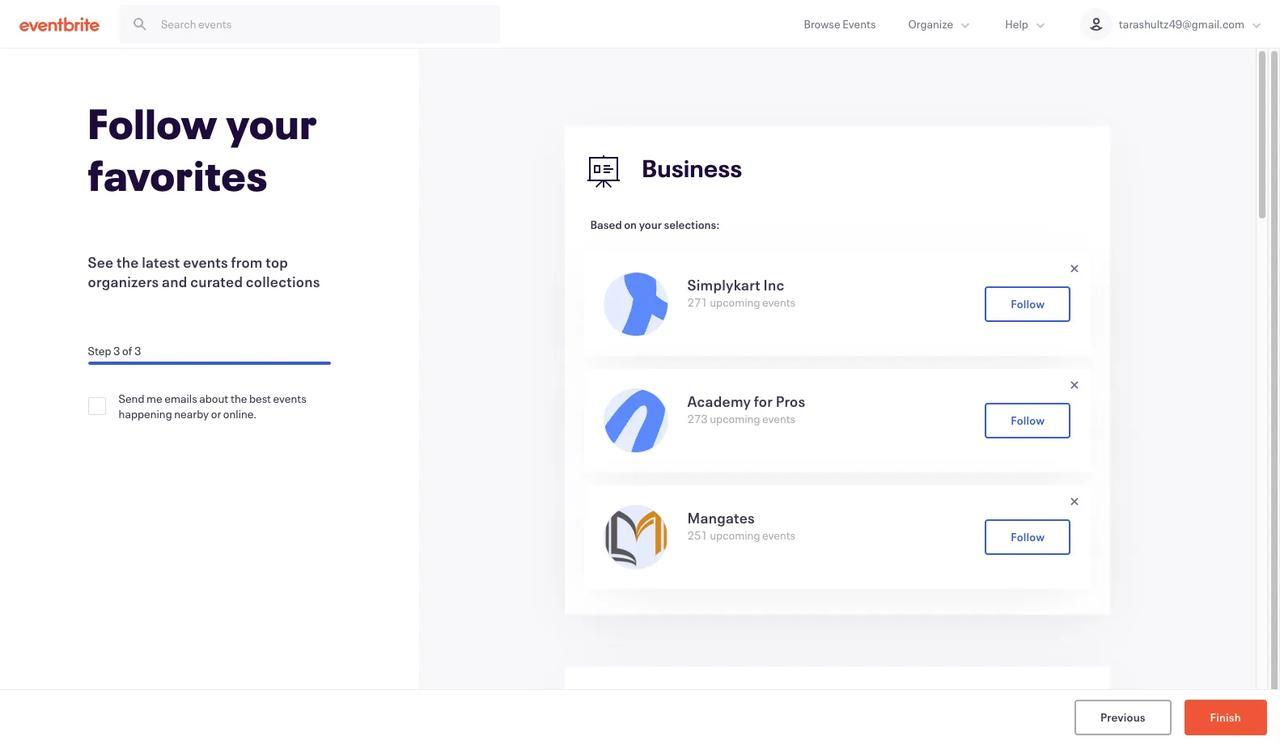 Task type: vqa. For each thing, say whether or not it's contained in the screenshot.
Follow Button to the top
yes



Task type: locate. For each thing, give the bounding box(es) containing it.
1 vertical spatial your
[[639, 217, 662, 232]]

upcoming right the 271
[[710, 295, 760, 310]]

2 upcoming from the top
[[710, 411, 760, 427]]

organize link
[[892, 0, 989, 48]]

tarashultz49@gmail.com
[[1119, 16, 1245, 32]]

the
[[117, 253, 139, 272], [231, 391, 247, 406]]

from
[[231, 253, 263, 272]]

on
[[624, 217, 637, 232]]

events inside simplykart inc 271 upcoming events
[[762, 295, 796, 310]]

follow button
[[985, 287, 1071, 322], [985, 403, 1071, 439], [985, 520, 1071, 555]]

the inside send me emails about the best events happening nearby or online.
[[231, 391, 247, 406]]

your inside follow your favorites
[[226, 96, 318, 151]]

inc
[[764, 275, 785, 295]]

events left the from
[[183, 253, 228, 272]]

tarashultz49@gmail.com link
[[1064, 0, 1280, 48]]

0 horizontal spatial the
[[117, 253, 139, 272]]

1 vertical spatial the
[[231, 391, 247, 406]]

upcoming inside simplykart inc 271 upcoming events
[[710, 295, 760, 310]]

see
[[88, 253, 114, 272]]

browse events
[[804, 16, 876, 32]]

organizers
[[88, 272, 159, 291]]

events
[[183, 253, 228, 272], [762, 295, 796, 310], [273, 391, 307, 406], [762, 411, 796, 427], [762, 528, 796, 543]]

events right mangates
[[762, 528, 796, 543]]

follow inside follow your favorites
[[88, 96, 218, 151]]

me
[[146, 391, 162, 406]]

1 upcoming from the top
[[710, 295, 760, 310]]

previous
[[1101, 709, 1146, 725]]

1 vertical spatial follow button
[[985, 403, 1071, 439]]

upcoming right 251
[[710, 528, 760, 543]]

0 vertical spatial follow button
[[985, 287, 1071, 322]]

business
[[642, 153, 743, 184]]

2 vertical spatial upcoming
[[710, 528, 760, 543]]

1 follow button from the top
[[985, 287, 1071, 322]]

for
[[754, 392, 773, 411]]

0 horizontal spatial your
[[226, 96, 318, 151]]

the right see
[[117, 253, 139, 272]]

curated
[[190, 272, 243, 291]]

events right academy
[[762, 411, 796, 427]]

0 vertical spatial the
[[117, 253, 139, 272]]

2 3 from the left
[[134, 343, 141, 359]]

nearby
[[174, 406, 209, 422]]

music
[[642, 693, 710, 725]]

2 follow button from the top
[[985, 403, 1071, 439]]

online.
[[223, 406, 257, 422]]

organize
[[909, 16, 954, 32]]

your
[[226, 96, 318, 151], [639, 217, 662, 232]]

0 vertical spatial upcoming
[[710, 295, 760, 310]]

2 vertical spatial follow button
[[985, 520, 1071, 555]]

3 right of
[[134, 343, 141, 359]]

and
[[162, 272, 187, 291]]

0 horizontal spatial 3
[[113, 343, 120, 359]]

see the latest events from top organizers and curated collections
[[88, 253, 320, 291]]

0 vertical spatial your
[[226, 96, 318, 151]]

1 horizontal spatial 3
[[134, 343, 141, 359]]

1 vertical spatial upcoming
[[710, 411, 760, 427]]

3
[[113, 343, 120, 359], [134, 343, 141, 359]]

3 follow button from the top
[[985, 520, 1071, 555]]

3 left of
[[113, 343, 120, 359]]

follow
[[88, 96, 218, 151], [1011, 296, 1045, 311], [1011, 412, 1045, 428], [1011, 529, 1045, 544]]

upcoming right 273
[[710, 411, 760, 427]]

events right simplykart
[[762, 295, 796, 310]]

previous button
[[1075, 700, 1172, 736]]

based
[[590, 217, 622, 232]]

follow for follow button for mangates
[[1011, 529, 1045, 544]]

upcoming
[[710, 295, 760, 310], [710, 411, 760, 427], [710, 528, 760, 543]]

send me emails about the best events happening nearby or online.
[[119, 391, 307, 422]]

progressbar progress bar
[[88, 362, 331, 365]]

send
[[119, 391, 144, 406]]

1 horizontal spatial the
[[231, 391, 247, 406]]

events right best
[[273, 391, 307, 406]]

3 upcoming from the top
[[710, 528, 760, 543]]

follow button for academy for pros
[[985, 403, 1071, 439]]

the left best
[[231, 391, 247, 406]]

follow for follow button for academy for pros
[[1011, 412, 1045, 428]]

step 3 of 3
[[88, 343, 141, 359]]



Task type: describe. For each thing, give the bounding box(es) containing it.
events inside send me emails about the best events happening nearby or online.
[[273, 391, 307, 406]]

simplykart inc 271 upcoming events
[[688, 275, 796, 310]]

about
[[199, 391, 229, 406]]

collections
[[246, 272, 320, 291]]

pros
[[776, 392, 806, 411]]

academy
[[688, 392, 751, 411]]

happening
[[119, 406, 172, 422]]

follow button for simplykart inc
[[985, 287, 1071, 322]]

browse events link
[[788, 0, 892, 48]]

events inside see the latest events from top organizers and curated collections
[[183, 253, 228, 272]]

or
[[211, 406, 221, 422]]

events inside academy for pros 273 upcoming events
[[762, 411, 796, 427]]

top
[[266, 253, 288, 272]]

follow button for mangates
[[985, 520, 1071, 555]]

based on your selections:
[[590, 217, 720, 232]]

of
[[122, 343, 132, 359]]

best
[[249, 391, 271, 406]]

the inside see the latest events from top organizers and curated collections
[[117, 253, 139, 272]]

upcoming inside academy for pros 273 upcoming events
[[710, 411, 760, 427]]

simplykart
[[688, 275, 761, 295]]

latest
[[142, 253, 180, 272]]

finish
[[1210, 709, 1242, 725]]

help link
[[989, 0, 1064, 48]]

step
[[88, 343, 111, 359]]

favorites
[[88, 147, 268, 202]]

events inside the mangates 251 upcoming events
[[762, 528, 796, 543]]

1 horizontal spatial your
[[639, 217, 662, 232]]

events
[[843, 16, 876, 32]]

finish button
[[1185, 700, 1268, 736]]

follow for follow button for simplykart inc
[[1011, 296, 1045, 311]]

mangates 251 upcoming events
[[688, 508, 796, 543]]

follow for follow your favorites
[[88, 96, 218, 151]]

selections:
[[664, 217, 720, 232]]

251
[[688, 528, 708, 543]]

273
[[688, 411, 708, 427]]

eventbrite image
[[19, 16, 100, 32]]

follow your favorites
[[88, 96, 318, 202]]

upcoming inside the mangates 251 upcoming events
[[710, 528, 760, 543]]

mangates
[[688, 508, 755, 528]]

emails
[[164, 391, 197, 406]]

help
[[1005, 16, 1029, 32]]

1 3 from the left
[[113, 343, 120, 359]]

academy for pros 273 upcoming events
[[688, 392, 806, 427]]

271
[[688, 295, 708, 310]]

browse
[[804, 16, 841, 32]]



